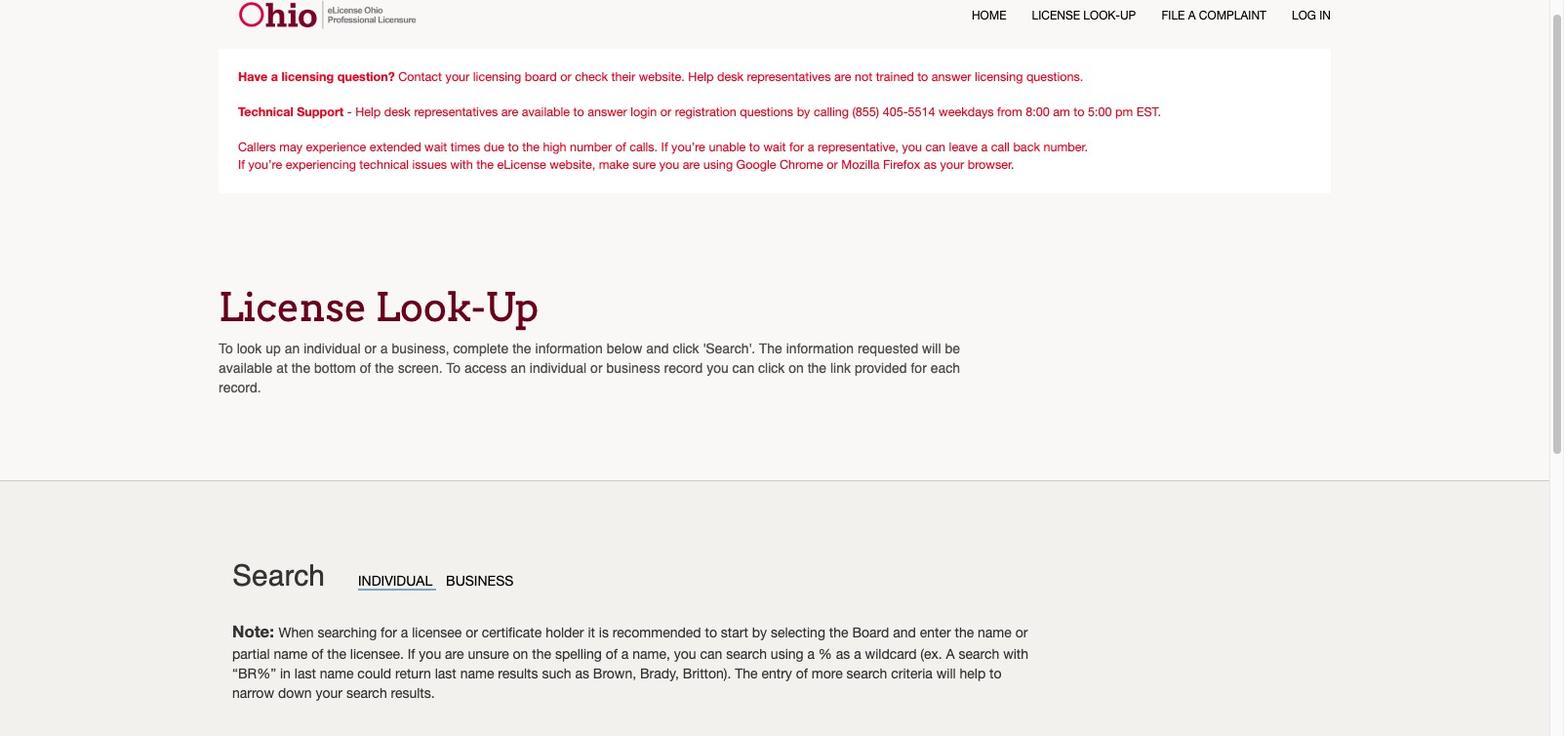 Task type: describe. For each thing, give the bounding box(es) containing it.
to right trained
[[918, 69, 929, 84]]

2 information from the left
[[787, 341, 854, 356]]

405-
[[883, 104, 908, 119]]

0 horizontal spatial as
[[575, 666, 590, 681]]

mozilla
[[842, 157, 880, 172]]

0 vertical spatial to
[[219, 341, 233, 356]]

unsure
[[468, 646, 509, 662]]

check
[[575, 69, 608, 84]]

a left call
[[982, 140, 988, 154]]

not
[[855, 69, 873, 84]]

when
[[279, 625, 314, 640]]

number
[[570, 140, 612, 154]]

licensee.
[[350, 646, 404, 662]]

0 horizontal spatial click
[[673, 341, 700, 356]]

up for license look-up to look up an individual or a business, complete the information below and click 'search'. the information requested will be available at the bottom of the screen. to access an individual or business record you can click on the link provided for each record.
[[486, 284, 539, 331]]

1 horizontal spatial desk
[[718, 69, 744, 84]]

-
[[347, 104, 352, 119]]

calling
[[814, 104, 849, 119]]

est.
[[1137, 104, 1162, 119]]

name left the could
[[320, 666, 354, 681]]

search up help
[[959, 646, 1000, 662]]

the up elicense
[[523, 140, 540, 154]]

your inside when searching for a licensee or certificate holder it is recommended to start by selecting the board and enter the name or partial name of the licensee. if you are unsure on the spelling of a name, you can search using a % as a wildcard (ex.  a search with "br%" in last name could return last name results such as brown, brady, britton). the entry of more search criteria will help to narrow down your search results.
[[316, 685, 343, 701]]

license for license look-up
[[1032, 9, 1081, 22]]

chrome
[[780, 157, 824, 172]]

look- for license look-up to look up an individual or a business, complete the information below and click 'search'. the information requested will be available at the bottom of the screen. to access an individual or business record you can click on the link provided for each record.
[[376, 284, 486, 331]]

selecting
[[771, 625, 826, 640]]

0 vertical spatial an
[[285, 341, 300, 356]]

number.
[[1044, 140, 1088, 154]]

individual business
[[358, 573, 514, 589]]

record
[[664, 360, 703, 376]]

if inside when searching for a licensee or certificate holder it is recommended to start by selecting the board and enter the name or partial name of the licensee. if you are unsure on the spelling of a name, you can search using a % as a wildcard (ex.  a search with "br%" in last name could return last name results such as brown, brady, britton). the entry of more search criteria will help to narrow down your search results.
[[408, 646, 415, 662]]

(855)
[[853, 104, 880, 119]]

a
[[946, 646, 955, 662]]

look- for license look-up
[[1084, 9, 1121, 22]]

can inside callers may experience extended wait times due to the high number of calls. if you're unable to wait for a representative, you can leave a call back number. if you're experiencing technical issues with the elicense website, make sure you are using google chrome or mozilla firefox as your browser.
[[926, 140, 946, 154]]

record.
[[219, 380, 261, 395]]

up for license look-up
[[1121, 9, 1137, 22]]

or inside callers may experience extended wait times due to the high number of calls. if you're unable to wait for a representative, you can leave a call back number. if you're experiencing technical issues with the elicense website, make sure you are using google chrome or mozilla firefox as your browser.
[[827, 157, 838, 172]]

and inside when searching for a licensee or certificate holder it is recommended to start by selecting the board and enter the name or partial name of the licensee. if you are unsure on the spelling of a name, you can search using a % as a wildcard (ex.  a search with "br%" in last name could return last name results such as brown, brady, britton). the entry of more search criteria will help to narrow down your search results.
[[893, 625, 916, 640]]

have a licensing question? contact your licensing board or check their website. help desk representatives are not trained to answer licensing questions.
[[238, 69, 1084, 84]]

below
[[607, 341, 643, 356]]

complete
[[453, 341, 509, 356]]

using inside when searching for a licensee or certificate holder it is recommended to start by selecting the board and enter the name or partial name of the licensee. if you are unsure on the spelling of a name, you can search using a % as a wildcard (ex.  a search with "br%" in last name could return last name results such as brown, brady, britton). the entry of more search criteria will help to narrow down your search results.
[[771, 646, 804, 662]]

1 vertical spatial desk
[[384, 104, 411, 119]]

you down licensee
[[419, 646, 441, 662]]

log in link
[[1293, 8, 1332, 24]]

log in
[[1293, 9, 1332, 22]]

1 wait from the left
[[425, 140, 447, 154]]

a inside 'license look-up to look up an individual or a business, complete the information below and click 'search'. the information requested will be available at the bottom of the screen. to access an individual or business record you can click on the link provided for each record.'
[[381, 341, 388, 356]]

8:00
[[1026, 104, 1050, 119]]

contact
[[399, 69, 442, 84]]

the inside 'license look-up to look up an individual or a business, complete the information below and click 'search'. the information requested will be available at the bottom of the screen. to access an individual or business record you can click on the link provided for each record.'
[[759, 341, 783, 356]]

1 horizontal spatial answer
[[932, 69, 972, 84]]

license look-up
[[1032, 9, 1137, 22]]

1 licensing from the left
[[282, 69, 334, 84]]

are inside callers may experience extended wait times due to the high number of calls. if you're unable to wait for a representative, you can leave a call back number. if you're experiencing technical issues with the elicense website, make sure you are using google chrome or mozilla firefox as your browser.
[[683, 157, 700, 172]]

help
[[960, 666, 986, 681]]

home link
[[972, 8, 1007, 24]]

with inside when searching for a licensee or certificate holder it is recommended to start by selecting the board and enter the name or partial name of the licensee. if you are unsure on the spelling of a name, you can search using a % as a wildcard (ex.  a search with "br%" in last name could return last name results such as brown, brady, britton). the entry of more search criteria will help to narrow down your search results.
[[1004, 646, 1029, 662]]

0 horizontal spatial if
[[238, 157, 245, 172]]

enter
[[920, 625, 951, 640]]

to left start
[[705, 625, 718, 640]]

business
[[446, 573, 514, 589]]

on inside 'license look-up to look up an individual or a business, complete the information below and click 'search'. the information requested will be available at the bottom of the screen. to access an individual or business record you can click on the link provided for each record.'
[[789, 360, 804, 376]]

your inside callers may experience extended wait times due to the high number of calls. if you're unable to wait for a representative, you can leave a call back number. if you're experiencing technical issues with the elicense website, make sure you are using google chrome or mozilla firefox as your browser.
[[941, 157, 965, 172]]

or right login on the left
[[661, 104, 672, 119]]

name,
[[633, 646, 671, 662]]

a left licensee
[[401, 625, 408, 640]]

certificate
[[482, 625, 542, 640]]

may
[[279, 140, 303, 154]]

are up 'due'
[[502, 104, 519, 119]]

available inside 'license look-up to look up an individual or a business, complete the information below and click 'search'. the information requested will be available at the bottom of the screen. to access an individual or business record you can click on the link provided for each record.'
[[219, 360, 273, 376]]

of down when at the left of page
[[312, 646, 323, 662]]

results
[[498, 666, 538, 681]]

from
[[998, 104, 1023, 119]]

file a complaint link
[[1162, 8, 1267, 24]]

search
[[232, 558, 325, 592]]

could
[[358, 666, 392, 681]]

a up brown,
[[622, 646, 629, 662]]

website.
[[639, 69, 685, 84]]

bottom
[[314, 360, 356, 376]]

question?
[[338, 69, 395, 84]]

callers
[[238, 140, 276, 154]]

or right enter
[[1016, 625, 1028, 640]]

1 horizontal spatial your
[[446, 69, 470, 84]]

of up brown,
[[606, 646, 618, 662]]

for inside when searching for a licensee or certificate holder it is recommended to start by selecting the board and enter the name or partial name of the licensee. if you are unsure on the spelling of a name, you can search using a % as a wildcard (ex.  a search with "br%" in last name could return last name results such as brown, brady, britton). the entry of more search criteria will help to narrow down your search results.
[[381, 625, 397, 640]]

requested
[[858, 341, 919, 356]]

0 vertical spatial you're
[[672, 140, 706, 154]]

for inside callers may experience extended wait times due to the high number of calls. if you're unable to wait for a representative, you can leave a call back number. if you're experiencing technical issues with the elicense website, make sure you are using google chrome or mozilla firefox as your browser.
[[790, 140, 805, 154]]

you right sure
[[660, 157, 680, 172]]

google
[[737, 157, 777, 172]]

to up number at the left
[[574, 104, 584, 119]]

the up a
[[955, 625, 974, 640]]

criteria
[[892, 666, 933, 681]]

when searching for a licensee or certificate holder it is recommended to start by selecting the board and enter the name or partial name of the licensee. if you are unsure on the spelling of a name, you can search using a % as a wildcard (ex.  a search with "br%" in last name could return last name results such as brown, brady, britton). the entry of more search criteria will help to narrow down your search results.
[[232, 625, 1029, 701]]

their
[[612, 69, 636, 84]]

1 horizontal spatial click
[[759, 360, 785, 376]]

you up firefox
[[903, 140, 923, 154]]

can for up
[[733, 360, 755, 376]]

file
[[1162, 9, 1186, 22]]

or left business,
[[365, 341, 377, 356]]

0 vertical spatial available
[[522, 104, 570, 119]]

complaint
[[1200, 9, 1267, 22]]

'search'.
[[703, 341, 756, 356]]

website,
[[550, 157, 596, 172]]

to right 'due'
[[508, 140, 519, 154]]

access
[[465, 360, 507, 376]]

license look-up to look up an individual or a business, complete the information below and click 'search'. the information requested will be available at the bottom of the screen. to access an individual or business record you can click on the link provided for each record.
[[219, 284, 961, 395]]

brady,
[[640, 666, 679, 681]]

have
[[238, 69, 268, 84]]

to right help
[[990, 666, 1002, 681]]

license for license look-up to look up an individual or a business, complete the information below and click 'search'. the information requested will be available at the bottom of the screen. to access an individual or business record you can click on the link provided for each record.
[[219, 284, 367, 331]]

1 vertical spatial answer
[[588, 104, 628, 119]]

the left 'screen.'
[[375, 360, 394, 376]]

for inside 'license look-up to look up an individual or a business, complete the information below and click 'search'. the information requested will be available at the bottom of the screen. to access an individual or business record you can click on the link provided for each record.'
[[911, 360, 927, 376]]

sure
[[633, 157, 656, 172]]

provided
[[855, 360, 908, 376]]

look
[[237, 341, 262, 356]]

wildcard
[[865, 646, 917, 662]]

board
[[525, 69, 557, 84]]

a right have
[[271, 69, 278, 84]]

support
[[297, 104, 344, 119]]

experiencing
[[286, 157, 356, 172]]

times
[[451, 140, 481, 154]]

name up help
[[978, 625, 1012, 640]]

questions
[[740, 104, 794, 119]]

it
[[588, 625, 595, 640]]

2 wait from the left
[[764, 140, 786, 154]]

are inside when searching for a licensee or certificate holder it is recommended to start by selecting the board and enter the name or partial name of the licensee. if you are unsure on the spelling of a name, you can search using a % as a wildcard (ex.  a search with "br%" in last name could return last name results such as brown, brady, britton). the entry of more search criteria will help to narrow down your search results.
[[445, 646, 464, 662]]

0 horizontal spatial you're
[[248, 157, 282, 172]]

5:00
[[1088, 104, 1112, 119]]

on inside when searching for a licensee or certificate holder it is recommended to start by selecting the board and enter the name or partial name of the licensee. if you are unsure on the spelling of a name, you can search using a % as a wildcard (ex.  a search with "br%" in last name could return last name results such as brown, brady, britton). the entry of more search criteria will help to narrow down your search results.
[[513, 646, 529, 662]]

partial
[[232, 646, 270, 662]]

0 horizontal spatial help
[[356, 104, 381, 119]]

5514
[[908, 104, 936, 119]]

1 horizontal spatial individual
[[530, 360, 587, 376]]

make
[[599, 157, 629, 172]]

to right the am
[[1074, 104, 1085, 119]]

results.
[[391, 685, 435, 701]]

1 information from the left
[[535, 341, 603, 356]]

name down the unsure
[[460, 666, 494, 681]]

searching
[[318, 625, 377, 640]]

the right at
[[292, 360, 311, 376]]

experience
[[306, 140, 366, 154]]

are left not
[[835, 69, 852, 84]]

or left business
[[591, 360, 603, 376]]

holder
[[546, 625, 584, 640]]

call
[[992, 140, 1010, 154]]



Task type: locate. For each thing, give the bounding box(es) containing it.
1 horizontal spatial as
[[836, 646, 851, 662]]

more
[[812, 666, 843, 681]]

1 vertical spatial your
[[941, 157, 965, 172]]

1 horizontal spatial available
[[522, 104, 570, 119]]

1 vertical spatial with
[[1004, 646, 1029, 662]]

can inside when searching for a licensee or certificate holder it is recommended to start by selecting the board and enter the name or partial name of the licensee. if you are unsure on the spelling of a name, you can search using a % as a wildcard (ex.  a search with "br%" in last name could return last name results such as brown, brady, britton). the entry of more search criteria will help to narrow down your search results.
[[700, 646, 723, 662]]

using up entry
[[771, 646, 804, 662]]

look- left "file"
[[1084, 9, 1121, 22]]

for up chrome
[[790, 140, 805, 154]]

due
[[484, 140, 505, 154]]

a left business,
[[381, 341, 388, 356]]

the up such
[[532, 646, 552, 662]]

business
[[607, 360, 661, 376]]

and
[[646, 341, 669, 356], [893, 625, 916, 640]]

0 horizontal spatial answer
[[588, 104, 628, 119]]

of
[[616, 140, 626, 154], [360, 360, 371, 376], [312, 646, 323, 662], [606, 646, 618, 662], [796, 666, 808, 681]]

with inside callers may experience extended wait times due to the high number of calls. if you're unable to wait for a representative, you can leave a call back number. if you're experiencing technical issues with the elicense website, make sure you are using google chrome or mozilla firefox as your browser.
[[451, 157, 473, 172]]

2 horizontal spatial if
[[662, 140, 668, 154]]

name up in
[[274, 646, 308, 662]]

look- up business,
[[376, 284, 486, 331]]

0 horizontal spatial available
[[219, 360, 273, 376]]

as inside callers may experience extended wait times due to the high number of calls. if you're unable to wait for a representative, you can leave a call back number. if you're experiencing technical issues with the elicense website, make sure you are using google chrome or mozilla firefox as your browser.
[[924, 157, 937, 172]]

available down board
[[522, 104, 570, 119]]

help right -
[[356, 104, 381, 119]]

you inside 'license look-up to look up an individual or a business, complete the information below and click 'search'. the information requested will be available at the bottom of the screen. to access an individual or business record you can click on the link provided for each record.'
[[707, 360, 729, 376]]

technical
[[238, 104, 294, 119]]

are down licensee
[[445, 646, 464, 662]]

will inside when searching for a licensee or certificate holder it is recommended to start by selecting the board and enter the name or partial name of the licensee. if you are unsure on the spelling of a name, you can search using a % as a wildcard (ex.  a search with "br%" in last name could return last name results such as brown, brady, britton). the entry of more search criteria will help to narrow down your search results.
[[937, 666, 956, 681]]

2 last from the left
[[435, 666, 457, 681]]

the left link
[[808, 360, 827, 376]]

of right the bottom
[[360, 360, 371, 376]]

licensing left board
[[473, 69, 522, 84]]

1 vertical spatial license
[[219, 284, 367, 331]]

1 horizontal spatial to
[[446, 360, 461, 376]]

spelling
[[555, 646, 602, 662]]

to left 'access'
[[446, 360, 461, 376]]

0 vertical spatial individual
[[304, 341, 361, 356]]

of inside callers may experience extended wait times due to the high number of calls. if you're unable to wait for a representative, you can leave a call back number. if you're experiencing technical issues with the elicense website, make sure you are using google chrome or mozilla firefox as your browser.
[[616, 140, 626, 154]]

name
[[978, 625, 1012, 640], [274, 646, 308, 662], [320, 666, 354, 681], [460, 666, 494, 681]]

you down 'search'.
[[707, 360, 729, 376]]

to
[[219, 341, 233, 356], [446, 360, 461, 376]]

click
[[673, 341, 700, 356], [759, 360, 785, 376]]

look- inside "link"
[[1084, 9, 1121, 22]]

1 horizontal spatial and
[[893, 625, 916, 640]]

2 vertical spatial your
[[316, 685, 343, 701]]

business link
[[446, 573, 514, 589]]

can inside 'license look-up to look up an individual or a business, complete the information below and click 'search'. the information requested will be available at the bottom of the screen. to access an individual or business record you can click on the link provided for each record.'
[[733, 360, 755, 376]]

0 vertical spatial on
[[789, 360, 804, 376]]

desk up registration
[[718, 69, 744, 84]]

2 horizontal spatial for
[[911, 360, 927, 376]]

you're down the technical support - help desk representatives are available to answer login or registration questions by calling (855) 405-5514 weekdays from 8:00 am to 5:00 pm est.
[[672, 140, 706, 154]]

search down the could
[[346, 685, 387, 701]]

2 horizontal spatial can
[[926, 140, 946, 154]]

0 vertical spatial your
[[446, 69, 470, 84]]

information left below
[[535, 341, 603, 356]]

license inside license look-up "link"
[[1032, 9, 1081, 22]]

2 horizontal spatial licensing
[[975, 69, 1023, 84]]

or up the unsure
[[466, 625, 478, 640]]

to left look
[[219, 341, 233, 356]]

1 horizontal spatial licensing
[[473, 69, 522, 84]]

1 vertical spatial an
[[511, 360, 526, 376]]

individual link
[[358, 573, 436, 591]]

1 vertical spatial look-
[[376, 284, 486, 331]]

start
[[721, 625, 749, 640]]

0 vertical spatial the
[[759, 341, 783, 356]]

you
[[903, 140, 923, 154], [660, 157, 680, 172], [707, 360, 729, 376], [419, 646, 441, 662], [674, 646, 697, 662]]

0 horizontal spatial on
[[513, 646, 529, 662]]

0 horizontal spatial licensing
[[282, 69, 334, 84]]

up left "file"
[[1121, 9, 1137, 22]]

1 vertical spatial the
[[735, 666, 758, 681]]

2 vertical spatial can
[[700, 646, 723, 662]]

0 horizontal spatial individual
[[304, 341, 361, 356]]

callers may experience extended wait times due to the high number of calls. if you're unable to wait for a representative, you can leave a call back number. if you're experiencing technical issues with the elicense website, make sure you are using google chrome or mozilla firefox as your browser.
[[238, 140, 1088, 172]]

1 horizontal spatial up
[[1121, 9, 1137, 22]]

at
[[276, 360, 288, 376]]

individual
[[358, 573, 433, 589]]

1 vertical spatial using
[[771, 646, 804, 662]]

in
[[1320, 9, 1332, 22]]

can left leave
[[926, 140, 946, 154]]

can
[[926, 140, 946, 154], [733, 360, 755, 376], [700, 646, 723, 662]]

2 vertical spatial for
[[381, 625, 397, 640]]

if
[[662, 140, 668, 154], [238, 157, 245, 172], [408, 646, 415, 662]]

help up the technical support - help desk representatives are available to answer login or registration questions by calling (855) 405-5514 weekdays from 8:00 am to 5:00 pm est.
[[689, 69, 714, 84]]

1 last from the left
[[295, 666, 316, 681]]

1 horizontal spatial by
[[797, 104, 811, 119]]

look-
[[1084, 9, 1121, 22], [376, 284, 486, 331]]

by inside when searching for a licensee or certificate holder it is recommended to start by selecting the board and enter the name or partial name of the licensee. if you are unsure on the spelling of a name, you can search using a % as a wildcard (ex.  a search with "br%" in last name could return last name results such as brown, brady, britton). the entry of more search criteria will help to narrow down your search results.
[[752, 625, 767, 640]]

0 vertical spatial look-
[[1084, 9, 1121, 22]]

extended
[[370, 140, 421, 154]]

as right firefox
[[924, 157, 937, 172]]

3 licensing from the left
[[975, 69, 1023, 84]]

information up link
[[787, 341, 854, 356]]

can for for
[[700, 646, 723, 662]]

for up licensee.
[[381, 625, 397, 640]]

0 vertical spatial with
[[451, 157, 473, 172]]

note:
[[232, 622, 279, 641]]

representatives up questions
[[747, 69, 831, 84]]

1 vertical spatial available
[[219, 360, 273, 376]]

0 vertical spatial will
[[923, 341, 942, 356]]

0 horizontal spatial can
[[700, 646, 723, 662]]

0 vertical spatial for
[[790, 140, 805, 154]]

registration
[[675, 104, 737, 119]]

using down unable
[[704, 157, 733, 172]]

licensing up from on the right top of page
[[975, 69, 1023, 84]]

0 horizontal spatial information
[[535, 341, 603, 356]]

1 vertical spatial up
[[486, 284, 539, 331]]

a down board on the bottom
[[854, 646, 862, 662]]

if up return
[[408, 646, 415, 662]]

a
[[1189, 9, 1196, 22], [271, 69, 278, 84], [808, 140, 815, 154], [982, 140, 988, 154], [381, 341, 388, 356], [401, 625, 408, 640], [622, 646, 629, 662], [808, 646, 815, 662], [854, 646, 862, 662]]

up inside license look-up "link"
[[1121, 9, 1137, 22]]

and inside 'license look-up to look up an individual or a business, complete the information below and click 'search'. the information requested will be available at the bottom of the screen. to access an individual or business record you can click on the link provided for each record.'
[[646, 341, 669, 356]]

search down start
[[727, 646, 767, 662]]

"br%"
[[232, 666, 276, 681]]

1 horizontal spatial using
[[771, 646, 804, 662]]

0 horizontal spatial by
[[752, 625, 767, 640]]

your right down
[[316, 685, 343, 701]]

1 vertical spatial as
[[836, 646, 851, 662]]

up
[[1121, 9, 1137, 22], [486, 284, 539, 331]]

elicense ohio professional licensure image
[[232, 0, 428, 29]]

0 vertical spatial and
[[646, 341, 669, 356]]

0 horizontal spatial and
[[646, 341, 669, 356]]

or left mozilla
[[827, 157, 838, 172]]

an right 'access'
[[511, 360, 526, 376]]

0 vertical spatial desk
[[718, 69, 744, 84]]

in
[[280, 666, 291, 681]]

individual right 'access'
[[530, 360, 587, 376]]

by left calling
[[797, 104, 811, 119]]

1 horizontal spatial for
[[790, 140, 805, 154]]

available down look
[[219, 360, 273, 376]]

for
[[790, 140, 805, 154], [911, 360, 927, 376], [381, 625, 397, 640]]

license
[[1032, 9, 1081, 22], [219, 284, 367, 331]]

0 horizontal spatial last
[[295, 666, 316, 681]]

0 horizontal spatial to
[[219, 341, 233, 356]]

login
[[631, 104, 657, 119]]

0 vertical spatial can
[[926, 140, 946, 154]]

representative,
[[818, 140, 899, 154]]

answer left login on the left
[[588, 104, 628, 119]]

as
[[924, 157, 937, 172], [836, 646, 851, 662], [575, 666, 590, 681]]

0 horizontal spatial with
[[451, 157, 473, 172]]

1 vertical spatial representatives
[[414, 104, 498, 119]]

firefox
[[884, 157, 921, 172]]

1 vertical spatial if
[[238, 157, 245, 172]]

are right sure
[[683, 157, 700, 172]]

screen.
[[398, 360, 443, 376]]

1 horizontal spatial help
[[689, 69, 714, 84]]

information
[[535, 341, 603, 356], [787, 341, 854, 356]]

1 vertical spatial help
[[356, 104, 381, 119]]

with down times on the top left
[[451, 157, 473, 172]]

by right start
[[752, 625, 767, 640]]

2 licensing from the left
[[473, 69, 522, 84]]

narrow
[[232, 685, 274, 701]]

down
[[278, 685, 312, 701]]

1 horizontal spatial look-
[[1084, 9, 1121, 22]]

1 horizontal spatial the
[[759, 341, 783, 356]]

1 vertical spatial you're
[[248, 157, 282, 172]]

technical
[[360, 157, 409, 172]]

on left link
[[789, 360, 804, 376]]

trained
[[876, 69, 914, 84]]

link
[[831, 360, 851, 376]]

will down a
[[937, 666, 956, 681]]

board
[[853, 625, 890, 640]]

1 horizontal spatial representatives
[[747, 69, 831, 84]]

0 horizontal spatial an
[[285, 341, 300, 356]]

1 vertical spatial on
[[513, 646, 529, 662]]

of inside 'license look-up to look up an individual or a business, complete the information below and click 'search'. the information requested will be available at the bottom of the screen. to access an individual or business record you can click on the link provided for each record.'
[[360, 360, 371, 376]]

can up the britton).
[[700, 646, 723, 662]]

an right up
[[285, 341, 300, 356]]

your right contact
[[446, 69, 470, 84]]

elicense
[[497, 157, 546, 172]]

will inside 'license look-up to look up an individual or a business, complete the information below and click 'search'. the information requested will be available at the bottom of the screen. to access an individual or business record you can click on the link provided for each record.'
[[923, 341, 942, 356]]

such
[[542, 666, 572, 681]]

you're
[[672, 140, 706, 154], [248, 157, 282, 172]]

pm
[[1116, 104, 1134, 119]]

0 horizontal spatial your
[[316, 685, 343, 701]]

the left entry
[[735, 666, 758, 681]]

a right "file"
[[1189, 9, 1196, 22]]

1 vertical spatial click
[[759, 360, 785, 376]]

license inside 'license look-up to look up an individual or a business, complete the information below and click 'search'. the information requested will be available at the bottom of the screen. to access an individual or business record you can click on the link provided for each record.'
[[219, 284, 367, 331]]

calls.
[[630, 140, 658, 154]]

representatives up times on the top left
[[414, 104, 498, 119]]

2 vertical spatial as
[[575, 666, 590, 681]]

log
[[1293, 9, 1317, 22]]

1 vertical spatial individual
[[530, 360, 587, 376]]

desk
[[718, 69, 744, 84], [384, 104, 411, 119]]

of right entry
[[796, 666, 808, 681]]

1 horizontal spatial you're
[[672, 140, 706, 154]]

will
[[923, 341, 942, 356], [937, 666, 956, 681]]

2 horizontal spatial your
[[941, 157, 965, 172]]

you up the britton).
[[674, 646, 697, 662]]

your down leave
[[941, 157, 965, 172]]

issues
[[412, 157, 447, 172]]

1 vertical spatial for
[[911, 360, 927, 376]]

and up wildcard
[[893, 625, 916, 640]]

1 horizontal spatial if
[[408, 646, 415, 662]]

individual
[[304, 341, 361, 356], [530, 360, 587, 376]]

0 vertical spatial click
[[673, 341, 700, 356]]

technical support - help desk representatives are available to answer login or registration questions by calling (855) 405-5514 weekdays from 8:00 am to 5:00 pm est.
[[238, 104, 1162, 119]]

search down wildcard
[[847, 666, 888, 681]]

the up %
[[830, 625, 849, 640]]

or right board
[[561, 69, 572, 84]]

using inside callers may experience extended wait times due to the high number of calls. if you're unable to wait for a representative, you can leave a call back number. if you're experiencing technical issues with the elicense website, make sure you are using google chrome or mozilla firefox as your browser.
[[704, 157, 733, 172]]

a left %
[[808, 646, 815, 662]]

individual up the bottom
[[304, 341, 361, 356]]

the down searching on the bottom of page
[[327, 646, 347, 662]]

a up chrome
[[808, 140, 815, 154]]

0 horizontal spatial for
[[381, 625, 397, 640]]

license up up
[[219, 284, 367, 331]]

%
[[819, 646, 833, 662]]

the down 'due'
[[477, 157, 494, 172]]

can down 'search'.
[[733, 360, 755, 376]]

wait up issues
[[425, 140, 447, 154]]

to up google
[[749, 140, 760, 154]]

0 horizontal spatial look-
[[376, 284, 486, 331]]

0 vertical spatial by
[[797, 104, 811, 119]]

the inside when searching for a licensee or certificate holder it is recommended to start by selecting the board and enter the name or partial name of the licensee. if you are unsure on the spelling of a name, you can search using a % as a wildcard (ex.  a search with "br%" in last name could return last name results such as brown, brady, britton). the entry of more search criteria will help to narrow down your search results.
[[735, 666, 758, 681]]

licensee
[[412, 625, 462, 640]]

1 horizontal spatial can
[[733, 360, 755, 376]]

1 horizontal spatial on
[[789, 360, 804, 376]]

home
[[972, 9, 1007, 22]]

(ex.
[[921, 646, 943, 662]]

last right return
[[435, 666, 457, 681]]

1 horizontal spatial an
[[511, 360, 526, 376]]

last right in
[[295, 666, 316, 681]]

the
[[523, 140, 540, 154], [477, 157, 494, 172], [513, 341, 532, 356], [292, 360, 311, 376], [375, 360, 394, 376], [808, 360, 827, 376], [830, 625, 849, 640], [955, 625, 974, 640], [327, 646, 347, 662], [532, 646, 552, 662]]

the right 'search'.
[[759, 341, 783, 356]]

entry
[[762, 666, 793, 681]]

brown,
[[593, 666, 637, 681]]

answer up "weekdays"
[[932, 69, 972, 84]]

1 vertical spatial can
[[733, 360, 755, 376]]

0 vertical spatial answer
[[932, 69, 972, 84]]

on
[[789, 360, 804, 376], [513, 646, 529, 662]]

you're down callers
[[248, 157, 282, 172]]

0 vertical spatial help
[[689, 69, 714, 84]]

as down spelling
[[575, 666, 590, 681]]

the right complete
[[513, 341, 532, 356]]

1 horizontal spatial with
[[1004, 646, 1029, 662]]

be
[[945, 341, 961, 356]]

1 horizontal spatial wait
[[764, 140, 786, 154]]

look- inside 'license look-up to look up an individual or a business, complete the information below and click 'search'. the information requested will be available at the bottom of the screen. to access an individual or business record you can click on the link provided for each record.'
[[376, 284, 486, 331]]

1 horizontal spatial license
[[1032, 9, 1081, 22]]

recommended
[[613, 625, 702, 640]]

britton).
[[683, 666, 732, 681]]

license look-up link
[[1032, 8, 1137, 24]]

0 vertical spatial if
[[662, 140, 668, 154]]

0 vertical spatial up
[[1121, 9, 1137, 22]]

click up record
[[673, 341, 700, 356]]

if down callers
[[238, 157, 245, 172]]

0 horizontal spatial representatives
[[414, 104, 498, 119]]

2 horizontal spatial as
[[924, 157, 937, 172]]

1 vertical spatial to
[[446, 360, 461, 376]]

0 horizontal spatial the
[[735, 666, 758, 681]]

wait up google
[[764, 140, 786, 154]]

1 horizontal spatial last
[[435, 666, 457, 681]]

up inside 'license look-up to look up an individual or a business, complete the information below and click 'search'. the information requested will be available at the bottom of the screen. to access an individual or business record you can click on the link provided for each record.'
[[486, 284, 539, 331]]



Task type: vqa. For each thing, say whether or not it's contained in the screenshot.
topmost auto-
no



